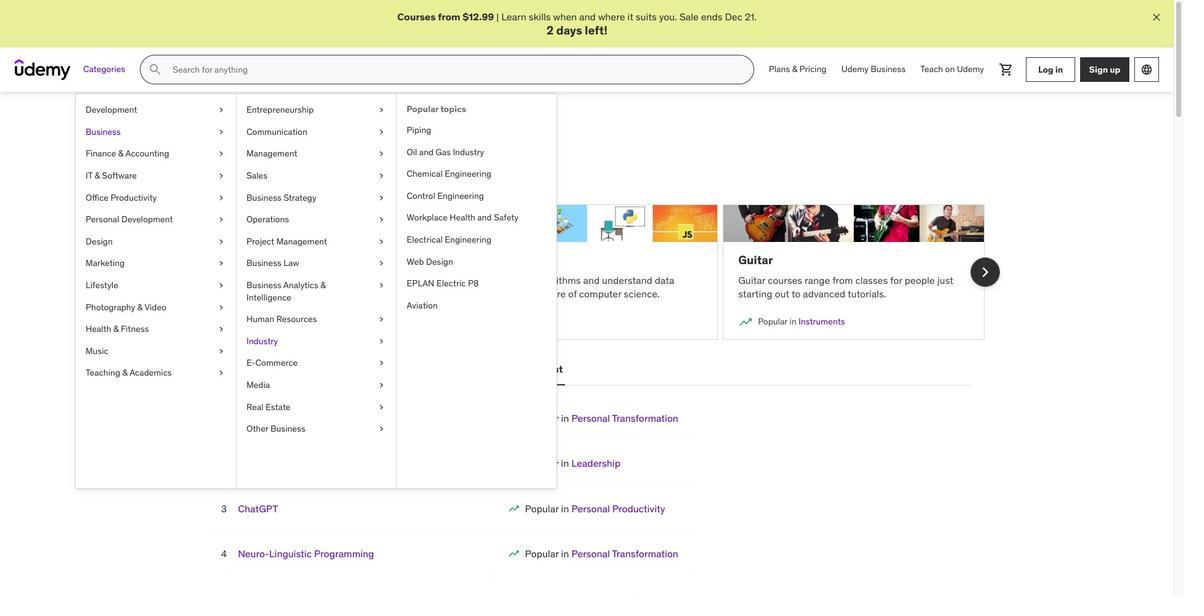 Task type: locate. For each thing, give the bounding box(es) containing it.
2 vertical spatial learn
[[471, 274, 496, 286]]

& right teaching
[[122, 367, 128, 379]]

1 horizontal spatial productivity
[[612, 503, 665, 515]]

1 horizontal spatial skills
[[529, 10, 551, 23]]

health down control engineering 'link'
[[450, 212, 475, 223]]

0 vertical spatial from
[[438, 10, 460, 23]]

1 horizontal spatial design
[[351, 363, 384, 376]]

5 cell from the top
[[525, 593, 678, 597]]

xsmall image inside finance & accounting link
[[216, 148, 226, 160]]

in
[[1055, 64, 1063, 75], [256, 316, 262, 327], [790, 316, 797, 327], [561, 412, 569, 425], [561, 457, 569, 470], [561, 503, 569, 515], [561, 548, 569, 560]]

1 vertical spatial health
[[86, 324, 111, 335]]

21.
[[745, 10, 757, 23]]

1 popular in image from the left
[[204, 315, 219, 330]]

business analytics & intelligence
[[247, 280, 326, 303]]

popular in image
[[204, 315, 219, 330], [738, 315, 753, 330]]

engineering for control engineering
[[437, 190, 484, 201]]

health
[[450, 212, 475, 223], [86, 324, 111, 335]]

2
[[547, 23, 554, 38]]

0 horizontal spatial industry
[[247, 336, 278, 347]]

1 vertical spatial topics
[[349, 122, 394, 141]]

0 vertical spatial guitar
[[738, 253, 773, 268]]

personal transformation link
[[572, 412, 678, 425], [572, 548, 678, 560]]

project management link
[[237, 231, 396, 253]]

commerce
[[255, 358, 298, 369]]

1 horizontal spatial learn
[[471, 274, 496, 286]]

udemy
[[841, 64, 869, 75], [957, 64, 984, 75]]

business inside 'link'
[[247, 258, 281, 269]]

xsmall image inside music link
[[216, 346, 226, 358]]

business strategy link
[[237, 187, 396, 209]]

0 vertical spatial engineering
[[445, 168, 491, 179]]

1 udemy from the left
[[841, 64, 869, 75]]

human resources
[[247, 314, 317, 325]]

understand
[[602, 274, 652, 286]]

classes
[[856, 274, 888, 286]]

xsmall image for personal development
[[216, 214, 226, 226]]

management link
[[237, 143, 396, 165]]

udemy inside udemy business link
[[841, 64, 869, 75]]

xsmall image inside it & software link
[[216, 170, 226, 182]]

cell
[[525, 412, 678, 425], [525, 457, 621, 470], [525, 503, 665, 515], [525, 548, 678, 560], [525, 593, 678, 597]]

personal transformation link down "personal productivity" link
[[572, 548, 678, 560]]

management up law
[[276, 236, 327, 247]]

leadership
[[572, 457, 621, 470]]

xsmall image inside communication link
[[377, 126, 386, 138]]

& right finance
[[118, 148, 124, 159]]

1 vertical spatial from
[[833, 274, 853, 286]]

guitar inside guitar courses range from classes for people just starting out to advanced tutorials.
[[738, 274, 765, 286]]

xsmall image inside sales link
[[377, 170, 386, 182]]

from
[[438, 10, 460, 23], [833, 274, 853, 286], [229, 288, 249, 300]]

project management
[[247, 236, 327, 247]]

xsmall image inside personal development link
[[216, 214, 226, 226]]

1 horizontal spatial personal development
[[457, 363, 563, 376]]

xsmall image for project management
[[377, 236, 386, 248]]

xsmall image inside business analytics & intelligence link
[[377, 280, 386, 292]]

industry down piping "link"
[[453, 146, 484, 158]]

from left $12.99
[[438, 10, 460, 23]]

1 personal transformation link from the top
[[572, 412, 678, 425]]

how
[[405, 274, 424, 286]]

xsmall image for lifestyle
[[216, 280, 226, 292]]

learn up the structures
[[471, 274, 496, 286]]

guitar for guitar
[[738, 253, 773, 268]]

1 vertical spatial learn
[[189, 157, 214, 169]]

2 guitar from the top
[[738, 274, 765, 286]]

to up the structures
[[499, 274, 508, 286]]

popular in image down starting
[[738, 315, 753, 330]]

industry element
[[396, 94, 556, 489]]

industry down the human
[[247, 336, 278, 347]]

0 vertical spatial design
[[86, 236, 113, 247]]

2 horizontal spatial learn
[[501, 10, 526, 23]]

xsmall image inside design link
[[216, 236, 226, 248]]

design up marketing
[[86, 236, 113, 247]]

xsmall image inside other business link
[[377, 423, 386, 436]]

topics
[[440, 104, 466, 115], [349, 122, 394, 141]]

0 horizontal spatial personal development
[[86, 214, 173, 225]]

business law link
[[237, 253, 396, 275]]

xsmall image for finance & accounting
[[216, 148, 226, 160]]

0 vertical spatial learn
[[501, 10, 526, 23]]

1 popular in image from the top
[[508, 503, 520, 515]]

1 vertical spatial industry
[[247, 336, 278, 347]]

business for business
[[86, 126, 121, 137]]

0 horizontal spatial popular in image
[[204, 315, 219, 330]]

from down statistical
[[229, 288, 249, 300]]

2 vertical spatial engineering
[[445, 234, 492, 245]]

range
[[805, 274, 830, 286]]

it
[[628, 10, 633, 23]]

0 vertical spatial personal development
[[86, 214, 173, 225]]

1 horizontal spatial udemy
[[957, 64, 984, 75]]

topics up improve
[[349, 122, 394, 141]]

trending
[[282, 122, 346, 141]]

to inside learn to build algorithms and understand data structures at the core of computer science.
[[499, 274, 508, 286]]

2 popular in image from the left
[[738, 315, 753, 330]]

communication
[[247, 126, 307, 137]]

photography & video
[[86, 302, 166, 313]]

health & fitness link
[[76, 319, 236, 341]]

xsmall image inside management link
[[377, 148, 386, 160]]

analytics down law
[[283, 280, 318, 291]]

learn something completely new or improve your existing skills
[[189, 157, 466, 169]]

choose a language image
[[1141, 64, 1153, 76]]

&
[[792, 64, 798, 75], [118, 148, 124, 159], [95, 170, 100, 181], [320, 280, 326, 291], [137, 302, 143, 313], [285, 316, 290, 327], [113, 324, 119, 335], [122, 367, 128, 379]]

xsmall image inside marketing link
[[216, 258, 226, 270]]

1 cell from the top
[[525, 412, 678, 425]]

xsmall image inside media link
[[377, 380, 386, 392]]

popular in personal transformation down "popular in personal productivity"
[[525, 548, 678, 560]]

to left teach
[[318, 274, 327, 286]]

xsmall image
[[377, 104, 386, 116], [216, 126, 226, 138], [377, 170, 386, 182], [216, 192, 226, 204], [216, 236, 226, 248], [377, 236, 386, 248], [377, 280, 386, 292], [377, 314, 386, 326], [216, 324, 226, 336], [377, 336, 386, 348], [216, 367, 226, 380], [377, 380, 386, 392], [377, 401, 386, 414], [377, 423, 386, 436]]

design down industry link
[[351, 363, 384, 376]]

business analytics & intelligence link
[[237, 275, 396, 309]]

0 vertical spatial popular in image
[[508, 503, 520, 515]]

1 vertical spatial personal development
[[457, 363, 563, 376]]

submit search image
[[148, 62, 163, 77]]

left!
[[585, 23, 608, 38]]

engineering for electrical engineering
[[445, 234, 492, 245]]

design up eplan electric p8
[[426, 256, 453, 267]]

analytics up industry link
[[292, 316, 327, 327]]

engineering down oil and gas industry link
[[445, 168, 491, 179]]

xsmall image for business law
[[377, 258, 386, 270]]

xsmall image for photography & video
[[216, 302, 226, 314]]

learn inside learn to build algorithms and understand data structures at the core of computer science.
[[471, 274, 496, 286]]

teach on udemy link
[[913, 55, 992, 85]]

& left "fitness"
[[113, 324, 119, 335]]

plans
[[769, 64, 790, 75]]

learn left something
[[189, 157, 214, 169]]

2 vertical spatial design
[[351, 363, 384, 376]]

0 horizontal spatial udemy
[[841, 64, 869, 75]]

& right data
[[285, 316, 290, 327]]

xsmall image inside industry link
[[377, 336, 386, 348]]

1 vertical spatial personal transformation link
[[572, 548, 678, 560]]

0 vertical spatial industry
[[453, 146, 484, 158]]

and right the oil
[[419, 146, 434, 158]]

linguistic
[[269, 548, 312, 560]]

popular in image down learn
[[204, 315, 219, 330]]

3 cell from the top
[[525, 503, 665, 515]]

xsmall image inside development link
[[216, 104, 226, 116]]

|
[[496, 10, 499, 23]]

2 popular in personal transformation from the top
[[525, 548, 678, 560]]

where
[[598, 10, 625, 23]]

neuro-
[[238, 548, 269, 560]]

analytics
[[283, 280, 318, 291], [292, 316, 327, 327]]

design for design button
[[351, 363, 384, 376]]

xsmall image inside 'lifestyle' link
[[216, 280, 226, 292]]

xsmall image for it & software
[[216, 170, 226, 182]]

& left teach
[[320, 280, 326, 291]]

& for software
[[95, 170, 100, 181]]

engineering inside 'link'
[[437, 190, 484, 201]]

xsmall image inside business link
[[216, 126, 226, 138]]

design inside industry element
[[426, 256, 453, 267]]

1 transformation from the top
[[612, 412, 678, 425]]

udemy image
[[15, 59, 71, 80]]

0 horizontal spatial design
[[86, 236, 113, 247]]

finance & accounting
[[86, 148, 169, 159]]

courses from $12.99 | learn skills when and where it suits you. sale ends dec 21. 2 days left!
[[397, 10, 757, 38]]

workplace health and safety link
[[397, 207, 556, 229]]

2 horizontal spatial design
[[426, 256, 453, 267]]

something
[[216, 157, 263, 169]]

0 horizontal spatial productivity
[[111, 192, 157, 203]]

life coach training
[[238, 412, 322, 425]]

it & software link
[[76, 165, 236, 187]]

2 vertical spatial from
[[229, 288, 249, 300]]

1 horizontal spatial health
[[450, 212, 475, 223]]

& inside 'link'
[[137, 302, 143, 313]]

xsmall image for human resources
[[377, 314, 386, 326]]

e-commerce
[[247, 358, 298, 369]]

xsmall image for entrepreneurship
[[377, 104, 386, 116]]

xsmall image inside business law 'link'
[[377, 258, 386, 270]]

xsmall image inside the photography & video 'link'
[[216, 302, 226, 314]]

oil and gas industry link
[[397, 141, 556, 163]]

to right out
[[792, 288, 801, 300]]

business law
[[247, 258, 299, 269]]

project
[[247, 236, 274, 247]]

xsmall image inside the operations link
[[377, 214, 386, 226]]

xsmall image for development
[[216, 104, 226, 116]]

xsmall image
[[216, 104, 226, 116], [377, 126, 386, 138], [216, 148, 226, 160], [377, 148, 386, 160], [216, 170, 226, 182], [377, 192, 386, 204], [216, 214, 226, 226], [377, 214, 386, 226], [216, 258, 226, 270], [377, 258, 386, 270], [216, 280, 226, 292], [216, 302, 226, 314], [216, 346, 226, 358], [377, 358, 386, 370]]

transformation
[[612, 412, 678, 425], [612, 548, 678, 560]]

& right "plans"
[[792, 64, 798, 75]]

workplace health and safety
[[407, 212, 519, 223]]

popular
[[407, 104, 439, 115], [189, 122, 249, 141], [224, 316, 253, 327], [758, 316, 788, 327], [525, 412, 559, 425], [525, 457, 559, 470], [525, 503, 559, 515], [525, 548, 559, 560]]

health up music
[[86, 324, 111, 335]]

1 vertical spatial design
[[426, 256, 453, 267]]

popular in personal transformation up leadership link
[[525, 412, 678, 425]]

xsmall image for sales
[[377, 170, 386, 182]]

personal transformation link up leadership link
[[572, 412, 678, 425]]

2 cell from the top
[[525, 457, 621, 470]]

and up computer
[[583, 274, 600, 286]]

1 vertical spatial popular in image
[[508, 548, 520, 560]]

personal
[[86, 214, 119, 225], [457, 363, 498, 376], [572, 412, 610, 425], [572, 503, 610, 515], [572, 548, 610, 560]]

advanced
[[803, 288, 846, 300]]

& for accounting
[[118, 148, 124, 159]]

design
[[86, 236, 113, 247], [426, 256, 453, 267], [351, 363, 384, 376]]

0 vertical spatial transformation
[[612, 412, 678, 425]]

xsmall image for business
[[216, 126, 226, 138]]

0 vertical spatial topics
[[440, 104, 466, 115]]

udemy right pricing
[[841, 64, 869, 75]]

& for academics
[[122, 367, 128, 379]]

popular in image
[[508, 503, 520, 515], [508, 548, 520, 560]]

0 horizontal spatial skills
[[444, 157, 466, 169]]

guitar for guitar courses range from classes for people just starting out to advanced tutorials.
[[738, 274, 765, 286]]

xsmall image for industry
[[377, 336, 386, 348]]

operations
[[247, 214, 289, 225]]

neuro-linguistic programming link
[[238, 548, 374, 560]]

1 vertical spatial guitar
[[738, 274, 765, 286]]

xsmall image for health & fitness
[[216, 324, 226, 336]]

health inside industry element
[[450, 212, 475, 223]]

statistical
[[224, 274, 266, 286]]

1 vertical spatial productivity
[[612, 503, 665, 515]]

xsmall image for teaching & academics
[[216, 367, 226, 380]]

xsmall image inside real estate link
[[377, 401, 386, 414]]

academics
[[130, 367, 172, 379]]

and up left!
[[579, 10, 596, 23]]

0 vertical spatial popular in personal transformation
[[525, 412, 678, 425]]

learn
[[501, 10, 526, 23], [189, 157, 214, 169], [471, 274, 496, 286]]

and inside 'courses from $12.99 | learn skills when and where it suits you. sale ends dec 21. 2 days left!'
[[579, 10, 596, 23]]

popular and trending topics
[[189, 122, 394, 141]]

learn for learn to build algorithms and understand data structures at the core of computer science.
[[471, 274, 496, 286]]

engineering for chemical engineering
[[445, 168, 491, 179]]

0 horizontal spatial from
[[229, 288, 249, 300]]

photography
[[86, 302, 135, 313]]

xsmall image inside office productivity link
[[216, 192, 226, 204]]

design inside button
[[351, 363, 384, 376]]

business inside business analytics & intelligence
[[247, 280, 281, 291]]

from up advanced
[[833, 274, 853, 286]]

topics up piping "link"
[[440, 104, 466, 115]]

data
[[655, 274, 674, 286]]

2 horizontal spatial from
[[833, 274, 853, 286]]

udemy inside teach on udemy link
[[957, 64, 984, 75]]

0 vertical spatial management
[[247, 148, 297, 159]]

2 popular in image from the top
[[508, 548, 520, 560]]

1 guitar from the top
[[738, 253, 773, 268]]

& right it
[[95, 170, 100, 181]]

0 horizontal spatial health
[[86, 324, 111, 335]]

in down "popular in leadership"
[[561, 503, 569, 515]]

xsmall image inside project management link
[[377, 236, 386, 248]]

analytics inside carousel element
[[292, 316, 327, 327]]

0 vertical spatial productivity
[[111, 192, 157, 203]]

xsmall image for other business
[[377, 423, 386, 436]]

Search for anything text field
[[170, 59, 739, 80]]

business for business strategy
[[247, 192, 281, 203]]

2 udemy from the left
[[957, 64, 984, 75]]

popular in data & analytics
[[224, 316, 327, 327]]

0 horizontal spatial topics
[[349, 122, 394, 141]]

learning
[[254, 253, 303, 268]]

dec
[[725, 10, 743, 23]]

instruments link
[[799, 316, 845, 327]]

you.
[[659, 10, 677, 23]]

electrical
[[407, 234, 443, 245]]

1 vertical spatial analytics
[[292, 316, 327, 327]]

xsmall image for office productivity
[[216, 192, 226, 204]]

xsmall image for communication
[[377, 126, 386, 138]]

& for pricing
[[792, 64, 798, 75]]

operations link
[[237, 209, 396, 231]]

xsmall image inside human resources link
[[377, 314, 386, 326]]

real estate
[[247, 401, 291, 413]]

engineering down workplace health and safety
[[445, 234, 492, 245]]

xsmall image for marketing
[[216, 258, 226, 270]]

& left video
[[137, 302, 143, 313]]

2 personal transformation link from the top
[[572, 548, 678, 560]]

close image
[[1151, 11, 1163, 23]]

1 horizontal spatial topics
[[440, 104, 466, 115]]

to inside guitar courses range from classes for people just starting out to advanced tutorials.
[[792, 288, 801, 300]]

categories button
[[76, 55, 133, 85]]

1 vertical spatial transformation
[[612, 548, 678, 560]]

popular in image for guitar
[[738, 315, 753, 330]]

1 vertical spatial skills
[[444, 157, 466, 169]]

in left the instruments at right bottom
[[790, 316, 797, 327]]

personal development inside button
[[457, 363, 563, 376]]

shopping cart with 0 items image
[[999, 62, 1014, 77]]

0 vertical spatial health
[[450, 212, 475, 223]]

1 vertical spatial management
[[276, 236, 327, 247]]

estate
[[266, 401, 291, 413]]

topics inside industry element
[[440, 104, 466, 115]]

learn right |
[[501, 10, 526, 23]]

xsmall image for management
[[377, 148, 386, 160]]

design link
[[76, 231, 236, 253]]

and left safety
[[477, 212, 492, 223]]

xsmall image inside teaching & academics link
[[216, 367, 226, 380]]

& for video
[[137, 302, 143, 313]]

xsmall image inside the health & fitness link
[[216, 324, 226, 336]]

engineering up workplace health and safety
[[437, 190, 484, 201]]

popular in instruments
[[758, 316, 845, 327]]

and down entrepreneurship
[[251, 122, 279, 141]]

1 vertical spatial engineering
[[437, 190, 484, 201]]

1 horizontal spatial popular in image
[[738, 315, 753, 330]]

science.
[[624, 288, 660, 300]]

management down the communication at the top left of the page
[[247, 148, 297, 159]]

0 vertical spatial skills
[[529, 10, 551, 23]]

0 horizontal spatial learn
[[189, 157, 214, 169]]

xsmall image inside the business strategy link
[[377, 192, 386, 204]]

personal development link
[[76, 209, 236, 231]]

and inside learn to build algorithms and understand data structures at the core of computer science.
[[583, 274, 600, 286]]

0 vertical spatial personal transformation link
[[572, 412, 678, 425]]

1 vertical spatial popular in personal transformation
[[525, 548, 678, 560]]

marketing link
[[76, 253, 236, 275]]

sign up
[[1089, 64, 1121, 75]]

udemy right on
[[957, 64, 984, 75]]

xsmall image inside 'entrepreneurship' link
[[377, 104, 386, 116]]

1 horizontal spatial from
[[438, 10, 460, 23]]

0 vertical spatial analytics
[[283, 280, 318, 291]]

xsmall image inside e-commerce link
[[377, 358, 386, 370]]

xsmall image for real estate
[[377, 401, 386, 414]]

computers
[[356, 274, 403, 286]]

from inside the use statistical probability to teach computers how to learn from data.
[[229, 288, 249, 300]]



Task type: vqa. For each thing, say whether or not it's contained in the screenshot.
content.
no



Task type: describe. For each thing, give the bounding box(es) containing it.
teach
[[921, 64, 943, 75]]

your
[[386, 157, 405, 169]]

training
[[287, 412, 322, 425]]

fitness
[[121, 324, 149, 335]]

& for fitness
[[113, 324, 119, 335]]

data & analytics link
[[265, 316, 327, 327]]

eplan
[[407, 278, 434, 289]]

personal development button
[[454, 355, 565, 385]]

media link
[[237, 375, 396, 397]]

business link
[[76, 121, 236, 143]]

carousel element
[[189, 190, 1000, 355]]

xsmall image for e-commerce
[[377, 358, 386, 370]]

when
[[553, 10, 577, 23]]

programming
[[314, 548, 374, 560]]

new
[[316, 157, 334, 169]]

or
[[337, 157, 345, 169]]

for
[[890, 274, 902, 286]]

teaching & academics link
[[76, 363, 236, 384]]

personal transformation link for 1st cell
[[572, 412, 678, 425]]

photography & video link
[[76, 297, 236, 319]]

eplan electric p8 link
[[397, 273, 556, 295]]

guitar courses range from classes for people just starting out to advanced tutorials.
[[738, 274, 954, 300]]

electrical engineering
[[407, 234, 492, 245]]

finance
[[86, 148, 116, 159]]

probability
[[269, 274, 315, 286]]

1 popular in personal transformation from the top
[[525, 412, 678, 425]]

in left data
[[256, 316, 262, 327]]

chemical
[[407, 168, 443, 179]]

skills inside 'courses from $12.99 | learn skills when and where it suits you. sale ends dec 21. 2 days left!'
[[529, 10, 551, 23]]

in left leadership
[[561, 457, 569, 470]]

control engineering link
[[397, 185, 556, 207]]

existing
[[407, 157, 441, 169]]

popular inside industry element
[[407, 104, 439, 115]]

suits
[[636, 10, 657, 23]]

office productivity
[[86, 192, 157, 203]]

next image
[[975, 263, 995, 282]]

popular in image for machine learning
[[204, 315, 219, 330]]

teaching & academics
[[86, 367, 172, 379]]

web
[[407, 256, 424, 267]]

design button
[[349, 355, 387, 385]]

finance & accounting link
[[76, 143, 236, 165]]

strategy
[[284, 192, 316, 203]]

machine learning
[[204, 253, 303, 268]]

personal transformation link for second cell from the bottom of the page
[[572, 548, 678, 560]]

personal inside button
[[457, 363, 498, 376]]

sign
[[1089, 64, 1108, 75]]

of
[[568, 288, 577, 300]]

lifestyle link
[[76, 275, 236, 297]]

bestselling button
[[204, 355, 261, 385]]

xsmall image for media
[[377, 380, 386, 392]]

to right how
[[426, 274, 435, 286]]

xsmall image for operations
[[377, 214, 386, 226]]

popular in personal productivity
[[525, 503, 665, 515]]

starting
[[738, 288, 773, 300]]

development button
[[271, 355, 339, 385]]

business for business analytics & intelligence
[[247, 280, 281, 291]]

other business link
[[237, 419, 396, 440]]

software
[[102, 170, 137, 181]]

other business
[[247, 423, 305, 435]]

log in link
[[1026, 57, 1075, 82]]

in up "popular in leadership"
[[561, 412, 569, 425]]

other
[[247, 423, 268, 435]]

$12.99
[[463, 10, 494, 23]]

learn for learn something completely new or improve your existing skills
[[189, 157, 214, 169]]

the
[[530, 288, 544, 300]]

popular in leadership
[[525, 457, 621, 470]]

personal development for personal development button
[[457, 363, 563, 376]]

piping
[[407, 124, 431, 136]]

development inside button
[[500, 363, 563, 376]]

oil and gas industry
[[407, 146, 484, 158]]

chemical engineering link
[[397, 163, 556, 185]]

personal productivity link
[[572, 503, 665, 515]]

accounting
[[125, 148, 169, 159]]

design for design link
[[86, 236, 113, 247]]

neuro-linguistic programming
[[238, 548, 374, 560]]

improve
[[348, 157, 383, 169]]

build
[[510, 274, 532, 286]]

sign up link
[[1080, 57, 1130, 82]]

coach
[[257, 412, 285, 425]]

structures
[[471, 288, 516, 300]]

development inside button
[[274, 363, 337, 376]]

xsmall image for design
[[216, 236, 226, 248]]

1 horizontal spatial industry
[[453, 146, 484, 158]]

human
[[247, 314, 274, 325]]

popular in image for popular in personal productivity
[[508, 503, 520, 515]]

chatgpt
[[238, 503, 278, 515]]

from inside guitar courses range from classes for people just starting out to advanced tutorials.
[[833, 274, 853, 286]]

& inside carousel element
[[285, 316, 290, 327]]

from inside 'courses from $12.99 | learn skills when and where it suits you. sale ends dec 21. 2 days left!'
[[438, 10, 460, 23]]

xsmall image for business analytics & intelligence
[[377, 280, 386, 292]]

entrepreneurship
[[247, 104, 314, 115]]

in down "popular in personal productivity"
[[561, 548, 569, 560]]

aviation link
[[397, 295, 556, 317]]

analytics inside business analytics & intelligence
[[283, 280, 318, 291]]

business for business law
[[247, 258, 281, 269]]

health & fitness
[[86, 324, 149, 335]]

computer
[[579, 288, 622, 300]]

ends
[[701, 10, 723, 23]]

sales link
[[237, 165, 396, 187]]

personal development for personal development link
[[86, 214, 173, 225]]

music link
[[76, 341, 236, 363]]

categories
[[83, 64, 125, 75]]

log in
[[1038, 64, 1063, 75]]

teaching
[[86, 367, 120, 379]]

xsmall image for business strategy
[[377, 192, 386, 204]]

learn inside 'courses from $12.99 | learn skills when and where it suits you. sale ends dec 21. 2 days left!'
[[501, 10, 526, 23]]

2 transformation from the top
[[612, 548, 678, 560]]

out
[[775, 288, 789, 300]]

electric
[[437, 278, 466, 289]]

safety
[[494, 212, 519, 223]]

data.
[[252, 288, 274, 300]]

leadership link
[[572, 457, 621, 470]]

4 cell from the top
[[525, 548, 678, 560]]

aviation
[[407, 300, 438, 311]]

popular in image for popular in personal transformation
[[508, 548, 520, 560]]

people
[[905, 274, 935, 286]]

in right the log
[[1055, 64, 1063, 75]]

xsmall image for music
[[216, 346, 226, 358]]

sales
[[247, 170, 268, 181]]

teach on udemy
[[921, 64, 984, 75]]

learn to build algorithms and understand data structures at the core of computer science.
[[471, 274, 674, 300]]

& inside business analytics & intelligence
[[320, 280, 326, 291]]



